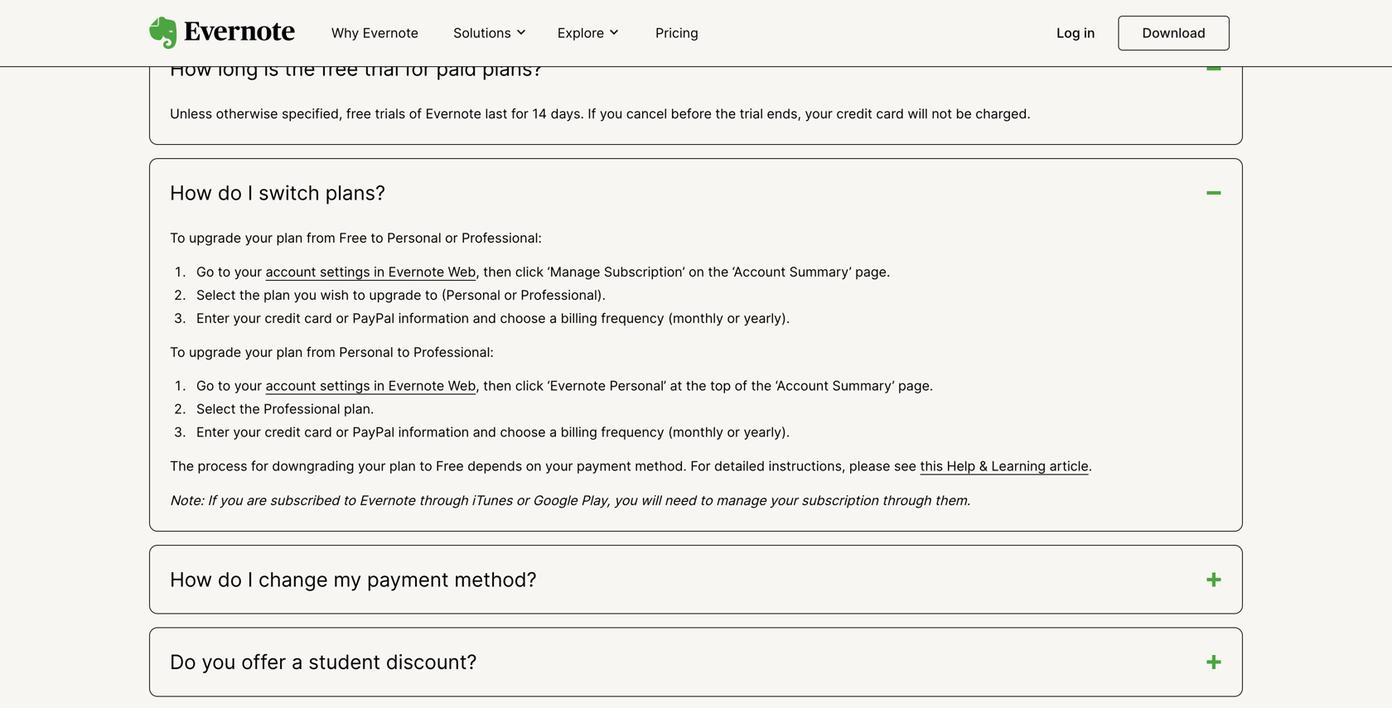 Task type: locate. For each thing, give the bounding box(es) containing it.
2 go from the top
[[196, 378, 214, 394]]

enter
[[196, 310, 229, 326], [196, 424, 229, 440]]

then for , then click 'evernote personal' at the top of the 'account summary' page.
[[483, 378, 512, 394]]

how
[[170, 56, 212, 81], [170, 181, 212, 205], [170, 568, 212, 592]]

2 vertical spatial credit
[[265, 424, 301, 440]]

1 vertical spatial select
[[196, 401, 236, 417]]

process
[[198, 458, 247, 474]]

2 vertical spatial how
[[170, 568, 212, 592]]

account
[[266, 264, 316, 280], [266, 378, 316, 394]]

paypal
[[352, 310, 395, 326], [352, 424, 395, 440]]

2 from from the top
[[307, 344, 335, 360]]

(monthly inside go to your account settings in evernote web , then click 'evernote personal' at the top of the 'account summary' page. select the professional plan. enter your credit card or paypal information and choose a billing frequency (monthly or yearly).
[[668, 424, 723, 440]]

1 to from the top
[[170, 230, 185, 246]]

1 web from the top
[[448, 264, 476, 280]]

1 vertical spatial account
[[266, 378, 316, 394]]

account settings in evernote web link up plan. at left bottom
[[266, 378, 476, 394]]

information inside go to your account settings in evernote web , then click 'manage subscription' on the 'account summary' page. select the plan you wish to upgrade to (personal or professional). enter your credit card or paypal information and choose a billing frequency (monthly or yearly).
[[398, 310, 469, 326]]

upgrade for to upgrade your plan from free to personal or professional:
[[189, 230, 241, 246]]

not
[[932, 106, 952, 122]]

log in link
[[1047, 18, 1105, 49]]

0 vertical spatial billing
[[561, 310, 597, 326]]

go inside go to your account settings in evernote web , then click 'manage subscription' on the 'account summary' page. select the plan you wish to upgrade to (personal or professional). enter your credit card or paypal information and choose a billing frequency (monthly or yearly).
[[196, 264, 214, 280]]

0 vertical spatial card
[[876, 106, 904, 122]]

1 vertical spatial will
[[641, 493, 661, 509]]

0 vertical spatial will
[[908, 106, 928, 122]]

paypal down plan. at left bottom
[[352, 424, 395, 440]]

account settings in evernote web link down to upgrade your plan from free to personal or professional: at the left
[[266, 264, 476, 280]]

credit
[[836, 106, 872, 122], [265, 310, 301, 326], [265, 424, 301, 440]]

how for how long is the free trial for paid plans?
[[170, 56, 212, 81]]

click up "professional)."
[[515, 264, 544, 280]]

detailed
[[714, 458, 765, 474]]

of
[[409, 106, 422, 122], [735, 378, 747, 394]]

switch
[[258, 181, 320, 205]]

1 go from the top
[[196, 264, 214, 280]]

2 paypal from the top
[[352, 424, 395, 440]]

are
[[246, 493, 266, 509]]

information
[[398, 310, 469, 326], [398, 424, 469, 440]]

1 frequency from the top
[[601, 310, 664, 326]]

you right the play,
[[614, 493, 637, 509]]

2 choose from the top
[[500, 424, 546, 440]]

,
[[476, 264, 480, 280], [476, 378, 480, 394]]

0 vertical spatial click
[[515, 264, 544, 280]]

1 vertical spatial paypal
[[352, 424, 395, 440]]

trial left ends,
[[740, 106, 763, 122]]

0 vertical spatial if
[[588, 106, 596, 122]]

1 vertical spatial in
[[374, 264, 385, 280]]

1 vertical spatial payment
[[367, 568, 449, 592]]

billing
[[561, 310, 597, 326], [561, 424, 597, 440]]

1 vertical spatial page.
[[898, 378, 933, 394]]

0 vertical spatial how
[[170, 56, 212, 81]]

1 vertical spatial frequency
[[601, 424, 664, 440]]

the process for downgrading your plan to free depends on your payment method. for detailed instructions, please see this help & learning article .
[[170, 458, 1092, 474]]

settings inside go to your account settings in evernote web , then click 'evernote personal' at the top of the 'account summary' page. select the professional plan. enter your credit card or paypal information and choose a billing frequency (monthly or yearly).
[[320, 378, 370, 394]]

i for switch
[[248, 181, 253, 205]]

through
[[419, 493, 468, 509], [882, 493, 931, 509]]

2 and from the top
[[473, 424, 496, 440]]

to upgrade your plan from free to personal or professional:
[[170, 230, 542, 246]]

0 vertical spatial do
[[218, 181, 242, 205]]

1 vertical spatial yearly).
[[744, 424, 790, 440]]

and inside go to your account settings in evernote web , then click 'manage subscription' on the 'account summary' page. select the plan you wish to upgrade to (personal or professional). enter your credit card or paypal information and choose a billing frequency (monthly or yearly).
[[473, 310, 496, 326]]

credit right ends,
[[836, 106, 872, 122]]

frequency up the process for downgrading your plan to free depends on your payment method. for detailed instructions, please see this help & learning article .
[[601, 424, 664, 440]]

billing down "professional)."
[[561, 310, 597, 326]]

1 vertical spatial credit
[[265, 310, 301, 326]]

do
[[218, 181, 242, 205], [218, 568, 242, 592]]

0 horizontal spatial page.
[[855, 264, 890, 280]]

credit down professional
[[265, 424, 301, 440]]

i left change
[[248, 568, 253, 592]]

trials
[[375, 106, 405, 122]]

, inside go to your account settings in evernote web , then click 'evernote personal' at the top of the 'account summary' page. select the professional plan. enter your credit card or paypal information and choose a billing frequency (monthly or yearly).
[[476, 378, 480, 394]]

information up depends
[[398, 424, 469, 440]]

professional:
[[462, 230, 542, 246], [413, 344, 494, 360]]

free
[[339, 230, 367, 246], [436, 458, 464, 474]]

2 how from the top
[[170, 181, 212, 205]]

trial down why evernote link
[[364, 56, 399, 81]]

do you offer a student discount?
[[170, 650, 477, 675]]

payment
[[577, 458, 631, 474], [367, 568, 449, 592]]

account up professional
[[266, 378, 316, 394]]

0 vertical spatial upgrade
[[189, 230, 241, 246]]

card inside go to your account settings in evernote web , then click 'manage subscription' on the 'account summary' page. select the plan you wish to upgrade to (personal or professional). enter your credit card or paypal information and choose a billing frequency (monthly or yearly).
[[304, 310, 332, 326]]

1 vertical spatial web
[[448, 378, 476, 394]]

you right do
[[202, 650, 236, 675]]

1 vertical spatial (monthly
[[668, 424, 723, 440]]

0 vertical spatial from
[[307, 230, 335, 246]]

2 yearly). from the top
[[744, 424, 790, 440]]

settings
[[320, 264, 370, 280], [320, 378, 370, 394]]

payment right my
[[367, 568, 449, 592]]

1 from from the top
[[307, 230, 335, 246]]

you left cancel
[[600, 106, 623, 122]]

2 to from the top
[[170, 344, 185, 360]]

to
[[170, 230, 185, 246], [170, 344, 185, 360]]

how up unless
[[170, 56, 212, 81]]

0 vertical spatial choose
[[500, 310, 546, 326]]

card down wish
[[304, 310, 332, 326]]

web for , then click 'evernote personal' at the top of the 'account summary' page.
[[448, 378, 476, 394]]

2 account from the top
[[266, 378, 316, 394]]

1 vertical spatial plans?
[[325, 181, 386, 205]]

to upgrade your plan from personal to professional:
[[170, 344, 494, 360]]

card
[[876, 106, 904, 122], [304, 310, 332, 326], [304, 424, 332, 440]]

evernote
[[363, 25, 419, 41], [426, 106, 481, 122], [388, 264, 444, 280], [388, 378, 444, 394], [359, 493, 415, 509]]

2 do from the top
[[218, 568, 242, 592]]

a
[[549, 310, 557, 326], [549, 424, 557, 440], [292, 650, 303, 675]]

0 vertical spatial ,
[[476, 264, 480, 280]]

frequency inside go to your account settings in evernote web , then click 'manage subscription' on the 'account summary' page. select the plan you wish to upgrade to (personal or professional). enter your credit card or paypal information and choose a billing frequency (monthly or yearly).
[[601, 310, 664, 326]]

plans? up to upgrade your plan from free to personal or professional: at the left
[[325, 181, 386, 205]]

2 i from the top
[[248, 568, 253, 592]]

account for wish
[[266, 264, 316, 280]]

2 vertical spatial card
[[304, 424, 332, 440]]

account inside go to your account settings in evernote web , then click 'evernote personal' at the top of the 'account summary' page. select the professional plan. enter your credit card or paypal information and choose a billing frequency (monthly or yearly).
[[266, 378, 316, 394]]

1 vertical spatial upgrade
[[369, 287, 421, 303]]

click
[[515, 264, 544, 280], [515, 378, 544, 394]]

why evernote
[[331, 25, 419, 41]]

of right trials
[[409, 106, 422, 122]]

billing down 'evernote in the bottom left of the page
[[561, 424, 597, 440]]

account inside go to your account settings in evernote web , then click 'manage subscription' on the 'account summary' page. select the plan you wish to upgrade to (personal or professional). enter your credit card or paypal information and choose a billing frequency (monthly or yearly).
[[266, 264, 316, 280]]

0 horizontal spatial of
[[409, 106, 422, 122]]

for up the are
[[251, 458, 268, 474]]

free left depends
[[436, 458, 464, 474]]

will left the not
[[908, 106, 928, 122]]

payment up the play,
[[577, 458, 631, 474]]

account settings in evernote web link for upgrade
[[266, 264, 476, 280]]

web inside go to your account settings in evernote web , then click 'manage subscription' on the 'account summary' page. select the plan you wish to upgrade to (personal or professional). enter your credit card or paypal information and choose a billing frequency (monthly or yearly).
[[448, 264, 476, 280]]

0 horizontal spatial through
[[419, 493, 468, 509]]

then inside go to your account settings in evernote web , then click 'manage subscription' on the 'account summary' page. select the plan you wish to upgrade to (personal or professional). enter your credit card or paypal information and choose a billing frequency (monthly or yearly).
[[483, 264, 512, 280]]

2 click from the top
[[515, 378, 544, 394]]

2 settings from the top
[[320, 378, 370, 394]]

of right top
[[735, 378, 747, 394]]

a right offer
[[292, 650, 303, 675]]

0 vertical spatial trial
[[364, 56, 399, 81]]

or
[[445, 230, 458, 246], [504, 287, 517, 303], [336, 310, 349, 326], [727, 310, 740, 326], [336, 424, 349, 440], [727, 424, 740, 440], [516, 493, 529, 509]]

1 vertical spatial professional:
[[413, 344, 494, 360]]

1 paypal from the top
[[352, 310, 395, 326]]

1 vertical spatial then
[[483, 378, 512, 394]]

1 vertical spatial card
[[304, 310, 332, 326]]

log in
[[1057, 25, 1095, 41]]

1 how from the top
[[170, 56, 212, 81]]

2 enter from the top
[[196, 424, 229, 440]]

0 vertical spatial for
[[405, 56, 431, 81]]

evernote inside go to your account settings in evernote web , then click 'manage subscription' on the 'account summary' page. select the plan you wish to upgrade to (personal or professional). enter your credit card or paypal information and choose a billing frequency (monthly or yearly).
[[388, 264, 444, 280]]

2 billing from the top
[[561, 424, 597, 440]]

billing inside go to your account settings in evernote web , then click 'manage subscription' on the 'account summary' page. select the plan you wish to upgrade to (personal or professional). enter your credit card or paypal information and choose a billing frequency (monthly or yearly).
[[561, 310, 597, 326]]

1 account from the top
[[266, 264, 316, 280]]

professional: up (personal
[[462, 230, 542, 246]]

a inside go to your account settings in evernote web , then click 'manage subscription' on the 'account summary' page. select the plan you wish to upgrade to (personal or professional). enter your credit card or paypal information and choose a billing frequency (monthly or yearly).
[[549, 310, 557, 326]]

go for go to your account settings in evernote web , then click 'evernote personal' at the top of the 'account summary' page. select the professional plan. enter your credit card or paypal information and choose a billing frequency (monthly or yearly).
[[196, 378, 214, 394]]

1 vertical spatial for
[[511, 106, 529, 122]]

then left 'evernote in the bottom left of the page
[[483, 378, 512, 394]]

and up depends
[[473, 424, 496, 440]]

1 horizontal spatial on
[[689, 264, 704, 280]]

0 vertical spatial information
[[398, 310, 469, 326]]

account settings in evernote web link
[[266, 264, 476, 280], [266, 378, 476, 394]]

1 vertical spatial summary'
[[832, 378, 895, 394]]

1 vertical spatial free
[[346, 106, 371, 122]]

(monthly down subscription'
[[668, 310, 723, 326]]

your
[[805, 106, 833, 122], [245, 230, 273, 246], [234, 264, 262, 280], [233, 310, 261, 326], [245, 344, 273, 360], [234, 378, 262, 394], [233, 424, 261, 440], [358, 458, 386, 474], [545, 458, 573, 474], [770, 493, 798, 509]]

then inside go to your account settings in evernote web , then click 'evernote personal' at the top of the 'account summary' page. select the professional plan. enter your credit card or paypal information and choose a billing frequency (monthly or yearly).
[[483, 378, 512, 394]]

in inside go to your account settings in evernote web , then click 'manage subscription' on the 'account summary' page. select the plan you wish to upgrade to (personal or professional). enter your credit card or paypal information and choose a billing frequency (monthly or yearly).
[[374, 264, 385, 280]]

in down to upgrade your plan from free to personal or professional: at the left
[[374, 264, 385, 280]]

select
[[196, 287, 236, 303], [196, 401, 236, 417]]

3 how from the top
[[170, 568, 212, 592]]

2 web from the top
[[448, 378, 476, 394]]

1 (monthly from the top
[[668, 310, 723, 326]]

go
[[196, 264, 214, 280], [196, 378, 214, 394]]

settings inside go to your account settings in evernote web , then click 'manage subscription' on the 'account summary' page. select the plan you wish to upgrade to (personal or professional). enter your credit card or paypal information and choose a billing frequency (monthly or yearly).
[[320, 264, 370, 280]]

0 vertical spatial account settings in evernote web link
[[266, 264, 476, 280]]

2 then from the top
[[483, 378, 512, 394]]

1 vertical spatial if
[[208, 493, 216, 509]]

in up plan. at left bottom
[[374, 378, 385, 394]]

specified,
[[282, 106, 343, 122]]

(monthly up for
[[668, 424, 723, 440]]

top
[[710, 378, 731, 394]]

1 yearly). from the top
[[744, 310, 790, 326]]

in for , then click 'evernote personal' at the top of the 'account summary' page.
[[374, 378, 385, 394]]

is
[[264, 56, 279, 81]]

0 vertical spatial (monthly
[[668, 310, 723, 326]]

go for go to your account settings in evernote web , then click 'manage subscription' on the 'account summary' page. select the plan you wish to upgrade to (personal or professional). enter your credit card or paypal information and choose a billing frequency (monthly or yearly).
[[196, 264, 214, 280]]

please
[[849, 458, 890, 474]]

the
[[284, 56, 315, 81], [715, 106, 736, 122], [708, 264, 729, 280], [239, 287, 260, 303], [686, 378, 707, 394], [751, 378, 772, 394], [239, 401, 260, 417]]

paypal inside go to your account settings in evernote web , then click 'manage subscription' on the 'account summary' page. select the plan you wish to upgrade to (personal or professional). enter your credit card or paypal information and choose a billing frequency (monthly or yearly).
[[352, 310, 395, 326]]

0 vertical spatial select
[[196, 287, 236, 303]]

be
[[956, 106, 972, 122]]

web for , then click 'manage subscription' on the 'account summary' page.
[[448, 264, 476, 280]]

1 vertical spatial choose
[[500, 424, 546, 440]]

plans? down solutions button
[[482, 56, 542, 81]]

if right days.
[[588, 106, 596, 122]]

do left the switch
[[218, 181, 242, 205]]

1 vertical spatial do
[[218, 568, 242, 592]]

(monthly
[[668, 310, 723, 326], [668, 424, 723, 440]]

plans?
[[482, 56, 542, 81], [325, 181, 386, 205]]

a down "professional)."
[[549, 310, 557, 326]]

page. inside go to your account settings in evernote web , then click 'evernote personal' at the top of the 'account summary' page. select the professional plan. enter your credit card or paypal information and choose a billing frequency (monthly or yearly).
[[898, 378, 933, 394]]

credit inside go to your account settings in evernote web , then click 'manage subscription' on the 'account summary' page. select the plan you wish to upgrade to (personal or professional). enter your credit card or paypal information and choose a billing frequency (monthly or yearly).
[[265, 310, 301, 326]]

for left paid
[[405, 56, 431, 81]]

click inside go to your account settings in evernote web , then click 'evernote personal' at the top of the 'account summary' page. select the professional plan. enter your credit card or paypal information and choose a billing frequency (monthly or yearly).
[[515, 378, 544, 394]]

how down note:
[[170, 568, 212, 592]]

1 vertical spatial settings
[[320, 378, 370, 394]]

from down the switch
[[307, 230, 335, 246]]

2 horizontal spatial for
[[511, 106, 529, 122]]

professional: down (personal
[[413, 344, 494, 360]]

, up (personal
[[476, 264, 480, 280]]

cancel
[[626, 106, 667, 122]]

1 settings from the top
[[320, 264, 370, 280]]

click for 'manage
[[515, 264, 544, 280]]

1 horizontal spatial plans?
[[482, 56, 542, 81]]

plan
[[276, 230, 303, 246], [264, 287, 290, 303], [276, 344, 303, 360], [389, 458, 416, 474]]

credit up "to upgrade your plan from personal to professional:"
[[265, 310, 301, 326]]

information down (personal
[[398, 310, 469, 326]]

enter inside go to your account settings in evernote web , then click 'evernote personal' at the top of the 'account summary' page. select the professional plan. enter your credit card or paypal information and choose a billing frequency (monthly or yearly).
[[196, 424, 229, 440]]

0 vertical spatial on
[[689, 264, 704, 280]]

2 information from the top
[[398, 424, 469, 440]]

click inside go to your account settings in evernote web , then click 'manage subscription' on the 'account summary' page. select the plan you wish to upgrade to (personal or professional). enter your credit card or paypal information and choose a billing frequency (monthly or yearly).
[[515, 264, 544, 280]]

1 , from the top
[[476, 264, 480, 280]]

article
[[1050, 458, 1089, 474]]

frequency down subscription'
[[601, 310, 664, 326]]

1 vertical spatial click
[[515, 378, 544, 394]]

1 vertical spatial a
[[549, 424, 557, 440]]

2 select from the top
[[196, 401, 236, 417]]

1 vertical spatial and
[[473, 424, 496, 440]]

plan inside go to your account settings in evernote web , then click 'manage subscription' on the 'account summary' page. select the plan you wish to upgrade to (personal or professional). enter your credit card or paypal information and choose a billing frequency (monthly or yearly).
[[264, 287, 290, 303]]

1 vertical spatial information
[[398, 424, 469, 440]]

manage
[[716, 493, 766, 509]]

web inside go to your account settings in evernote web , then click 'evernote personal' at the top of the 'account summary' page. select the professional plan. enter your credit card or paypal information and choose a billing frequency (monthly or yearly).
[[448, 378, 476, 394]]

2 through from the left
[[882, 493, 931, 509]]

do left change
[[218, 568, 242, 592]]

itunes
[[472, 493, 512, 509]]

2 vertical spatial upgrade
[[189, 344, 241, 360]]

choose up depends
[[500, 424, 546, 440]]

1 vertical spatial how
[[170, 181, 212, 205]]

will left need
[[641, 493, 661, 509]]

1 and from the top
[[473, 310, 496, 326]]

through left itunes
[[419, 493, 468, 509]]

to
[[371, 230, 383, 246], [218, 264, 231, 280], [353, 287, 365, 303], [425, 287, 438, 303], [397, 344, 410, 360], [218, 378, 231, 394], [420, 458, 432, 474], [343, 493, 356, 509], [700, 493, 712, 509]]

free down the why
[[321, 56, 358, 81]]

learning
[[991, 458, 1046, 474]]

page.
[[855, 264, 890, 280], [898, 378, 933, 394]]

1 horizontal spatial through
[[882, 493, 931, 509]]

0 vertical spatial paypal
[[352, 310, 395, 326]]

from down wish
[[307, 344, 335, 360]]

explore button
[[553, 24, 626, 42]]

0 vertical spatial 'account
[[732, 264, 786, 280]]

1 vertical spatial billing
[[561, 424, 597, 440]]

solutions
[[453, 25, 511, 41]]

1 enter from the top
[[196, 310, 229, 326]]

billing inside go to your account settings in evernote web , then click 'evernote personal' at the top of the 'account summary' page. select the professional plan. enter your credit card or paypal information and choose a billing frequency (monthly or yearly).
[[561, 424, 597, 440]]

, for , then click 'manage subscription' on the 'account summary' page.
[[476, 264, 480, 280]]

choose
[[500, 310, 546, 326], [500, 424, 546, 440]]

explore
[[558, 25, 604, 41]]

0 horizontal spatial for
[[251, 458, 268, 474]]

and down (personal
[[473, 310, 496, 326]]

play,
[[581, 493, 610, 509]]

from for personal
[[307, 344, 335, 360]]

0 vertical spatial payment
[[577, 458, 631, 474]]

card down professional
[[304, 424, 332, 440]]

1 information from the top
[[398, 310, 469, 326]]

trial
[[364, 56, 399, 81], [740, 106, 763, 122]]

in inside go to your account settings in evernote web , then click 'evernote personal' at the top of the 'account summary' page. select the professional plan. enter your credit card or paypal information and choose a billing frequency (monthly or yearly).
[[374, 378, 385, 394]]

0 vertical spatial account
[[266, 264, 316, 280]]

0 horizontal spatial plans?
[[325, 181, 386, 205]]

1 vertical spatial free
[[436, 458, 464, 474]]

free left trials
[[346, 106, 371, 122]]

on
[[689, 264, 704, 280], [526, 458, 542, 474]]

summary'
[[789, 264, 852, 280], [832, 378, 895, 394]]

1 vertical spatial account settings in evernote web link
[[266, 378, 476, 394]]

2 vertical spatial in
[[374, 378, 385, 394]]

you left wish
[[294, 287, 317, 303]]

0 vertical spatial professional:
[[462, 230, 542, 246]]

frequency inside go to your account settings in evernote web , then click 'evernote personal' at the top of the 'account summary' page. select the professional plan. enter your credit card or paypal information and choose a billing frequency (monthly or yearly).
[[601, 424, 664, 440]]

account down to upgrade your plan from free to personal or professional: at the left
[[266, 264, 316, 280]]

plan.
[[344, 401, 374, 417]]

0 vertical spatial summary'
[[789, 264, 852, 280]]

2 , from the top
[[476, 378, 480, 394]]

1 horizontal spatial payment
[[577, 458, 631, 474]]

on right subscription'
[[689, 264, 704, 280]]

yearly).
[[744, 310, 790, 326], [744, 424, 790, 440]]

how for how do i change my payment method?
[[170, 568, 212, 592]]

0 horizontal spatial on
[[526, 458, 542, 474]]

1 then from the top
[[483, 264, 512, 280]]

0 vertical spatial go
[[196, 264, 214, 280]]

ends,
[[767, 106, 801, 122]]

personal
[[387, 230, 441, 246], [339, 344, 393, 360]]

evernote inside go to your account settings in evernote web , then click 'evernote personal' at the top of the 'account summary' page. select the professional plan. enter your credit card or paypal information and choose a billing frequency (monthly or yearly).
[[388, 378, 444, 394]]

from
[[307, 230, 335, 246], [307, 344, 335, 360]]

a down 'evernote in the bottom left of the page
[[549, 424, 557, 440]]

1 account settings in evernote web link from the top
[[266, 264, 476, 280]]

, up depends
[[476, 378, 480, 394]]

evernote for if
[[426, 106, 481, 122]]

0 vertical spatial i
[[248, 181, 253, 205]]

go inside go to your account settings in evernote web , then click 'evernote personal' at the top of the 'account summary' page. select the professional plan. enter your credit card or paypal information and choose a billing frequency (monthly or yearly).
[[196, 378, 214, 394]]

for
[[691, 458, 711, 474]]

evernote for play,
[[359, 493, 415, 509]]

click left 'evernote in the bottom left of the page
[[515, 378, 544, 394]]

enter inside go to your account settings in evernote web , then click 'manage subscription' on the 'account summary' page. select the plan you wish to upgrade to (personal or professional). enter your credit card or paypal information and choose a billing frequency (monthly or yearly).
[[196, 310, 229, 326]]

1 i from the top
[[248, 181, 253, 205]]

in right log
[[1084, 25, 1095, 41]]

1 vertical spatial of
[[735, 378, 747, 394]]

for left the 14
[[511, 106, 529, 122]]

through down the see
[[882, 493, 931, 509]]

why
[[331, 25, 359, 41]]

settings up wish
[[320, 264, 370, 280]]

1 vertical spatial personal
[[339, 344, 393, 360]]

method?
[[454, 568, 537, 592]]

or up top
[[727, 310, 740, 326]]

, inside go to your account settings in evernote web , then click 'manage subscription' on the 'account summary' page. select the plan you wish to upgrade to (personal or professional). enter your credit card or paypal information and choose a billing frequency (monthly or yearly).
[[476, 264, 480, 280]]

google
[[533, 493, 577, 509]]

settings up plan. at left bottom
[[320, 378, 370, 394]]

personal'
[[610, 378, 666, 394]]

credit inside go to your account settings in evernote web , then click 'evernote personal' at the top of the 'account summary' page. select the professional plan. enter your credit card or paypal information and choose a billing frequency (monthly or yearly).
[[265, 424, 301, 440]]

how down unless
[[170, 181, 212, 205]]

1 billing from the top
[[561, 310, 597, 326]]

card left the not
[[876, 106, 904, 122]]

0 vertical spatial then
[[483, 264, 512, 280]]

settings for to
[[320, 264, 370, 280]]

1 select from the top
[[196, 287, 236, 303]]

2 frequency from the top
[[601, 424, 664, 440]]

go to your account settings in evernote web , then click 'manage subscription' on the 'account summary' page. select the plan you wish to upgrade to (personal or professional). enter your credit card or paypal information and choose a billing frequency (monthly or yearly).
[[196, 264, 890, 326]]

0 vertical spatial enter
[[196, 310, 229, 326]]

1 do from the top
[[218, 181, 242, 205]]

paypal inside go to your account settings in evernote web , then click 'evernote personal' at the top of the 'account summary' page. select the professional plan. enter your credit card or paypal information and choose a billing frequency (monthly or yearly).
[[352, 424, 395, 440]]

1 horizontal spatial of
[[735, 378, 747, 394]]

account settings in evernote web link for plan.
[[266, 378, 476, 394]]

0 vertical spatial settings
[[320, 264, 370, 280]]

my
[[333, 568, 361, 592]]

1 choose from the top
[[500, 310, 546, 326]]

or up the detailed
[[727, 424, 740, 440]]

paypal up "to upgrade your plan from personal to professional:"
[[352, 310, 395, 326]]

i left the switch
[[248, 181, 253, 205]]

or down wish
[[336, 310, 349, 326]]

free up wish
[[339, 230, 367, 246]]

on inside go to your account settings in evernote web , then click 'manage subscription' on the 'account summary' page. select the plan you wish to upgrade to (personal or professional). enter your credit card or paypal information and choose a billing frequency (monthly or yearly).
[[689, 264, 704, 280]]

web
[[448, 264, 476, 280], [448, 378, 476, 394]]

0 vertical spatial to
[[170, 230, 185, 246]]

choose down "professional)."
[[500, 310, 546, 326]]

1 vertical spatial to
[[170, 344, 185, 360]]

2 account settings in evernote web link from the top
[[266, 378, 476, 394]]

1 click from the top
[[515, 264, 544, 280]]

on right depends
[[526, 458, 542, 474]]

then up (personal
[[483, 264, 512, 280]]

how do i switch plans?
[[170, 181, 386, 205]]

if right note:
[[208, 493, 216, 509]]

0 vertical spatial page.
[[855, 264, 890, 280]]

2 (monthly from the top
[[668, 424, 723, 440]]

0 vertical spatial free
[[339, 230, 367, 246]]

if
[[588, 106, 596, 122], [208, 493, 216, 509]]



Task type: vqa. For each thing, say whether or not it's contained in the screenshot.
for.
no



Task type: describe. For each thing, give the bounding box(es) containing it.
evernote for 'evernote
[[388, 378, 444, 394]]

how for how do i switch plans?
[[170, 181, 212, 205]]

otherwise
[[216, 106, 278, 122]]

0 horizontal spatial payment
[[367, 568, 449, 592]]

0 horizontal spatial free
[[339, 230, 367, 246]]

0 horizontal spatial trial
[[364, 56, 399, 81]]

do
[[170, 650, 196, 675]]

0 vertical spatial plans?
[[482, 56, 542, 81]]

change
[[258, 568, 328, 592]]

yearly). inside go to your account settings in evernote web , then click 'manage subscription' on the 'account summary' page. select the plan you wish to upgrade to (personal or professional). enter your credit card or paypal information and choose a billing frequency (monthly or yearly).
[[744, 310, 790, 326]]

choose inside go to your account settings in evernote web , then click 'manage subscription' on the 'account summary' page. select the plan you wish to upgrade to (personal or professional). enter your credit card or paypal information and choose a billing frequency (monthly or yearly).
[[500, 310, 546, 326]]

subscribed
[[270, 493, 339, 509]]

see
[[894, 458, 916, 474]]

or right itunes
[[516, 493, 529, 509]]

professional).
[[521, 287, 606, 303]]

'account inside go to your account settings in evernote web , then click 'evernote personal' at the top of the 'account summary' page. select the professional plan. enter your credit card or paypal information and choose a billing frequency (monthly or yearly).
[[775, 378, 829, 394]]

unless otherwise specified, free trials of evernote last for 14 days. if you cancel before the trial ends, your credit card will not be charged.
[[170, 106, 1031, 122]]

in for , then click 'manage subscription' on the 'account summary' page.
[[374, 264, 385, 280]]

select inside go to your account settings in evernote web , then click 'manage subscription' on the 'account summary' page. select the plan you wish to upgrade to (personal or professional). enter your credit card or paypal information and choose a billing frequency (monthly or yearly).
[[196, 287, 236, 303]]

1 horizontal spatial will
[[908, 106, 928, 122]]

subscription'
[[604, 264, 685, 280]]

1 through from the left
[[419, 493, 468, 509]]

select inside go to your account settings in evernote web , then click 'evernote personal' at the top of the 'account summary' page. select the professional plan. enter your credit card or paypal information and choose a billing frequency (monthly or yearly).
[[196, 401, 236, 417]]

0 vertical spatial credit
[[836, 106, 872, 122]]

'account inside go to your account settings in evernote web , then click 'manage subscription' on the 'account summary' page. select the plan you wish to upgrade to (personal or professional). enter your credit card or paypal information and choose a billing frequency (monthly or yearly).
[[732, 264, 786, 280]]

wish
[[320, 287, 349, 303]]

this help & learning article link
[[920, 458, 1089, 474]]

paid
[[436, 56, 477, 81]]

.
[[1089, 458, 1092, 474]]

0 vertical spatial personal
[[387, 230, 441, 246]]

go to your account settings in evernote web , then click 'evernote personal' at the top of the 'account summary' page. select the professional plan. enter your credit card or paypal information and choose a billing frequency (monthly or yearly).
[[196, 378, 933, 440]]

1 horizontal spatial if
[[588, 106, 596, 122]]

do for switch
[[218, 181, 242, 205]]

1 vertical spatial trial
[[740, 106, 763, 122]]

of inside go to your account settings in evernote web , then click 'evernote personal' at the top of the 'account summary' page. select the professional plan. enter your credit card or paypal information and choose a billing frequency (monthly or yearly).
[[735, 378, 747, 394]]

0 horizontal spatial will
[[641, 493, 661, 509]]

do for change
[[218, 568, 242, 592]]

how long is the free trial for paid plans?
[[170, 56, 542, 81]]

(personal
[[441, 287, 500, 303]]

page. inside go to your account settings in evernote web , then click 'manage subscription' on the 'account summary' page. select the plan you wish to upgrade to (personal or professional). enter your credit card or paypal information and choose a billing frequency (monthly or yearly).
[[855, 264, 890, 280]]

upgrade inside go to your account settings in evernote web , then click 'manage subscription' on the 'account summary' page. select the plan you wish to upgrade to (personal or professional). enter your credit card or paypal information and choose a billing frequency (monthly or yearly).
[[369, 287, 421, 303]]

settings for professional
[[320, 378, 370, 394]]

0 vertical spatial free
[[321, 56, 358, 81]]

or up (personal
[[445, 230, 458, 246]]

a inside go to your account settings in evernote web , then click 'evernote personal' at the top of the 'account summary' page. select the professional plan. enter your credit card or paypal information and choose a billing frequency (monthly or yearly).
[[549, 424, 557, 440]]

i for change
[[248, 568, 253, 592]]

how do i change my payment method?
[[170, 568, 537, 592]]

this
[[920, 458, 943, 474]]

information inside go to your account settings in evernote web , then click 'evernote personal' at the top of the 'account summary' page. select the professional plan. enter your credit card or paypal information and choose a billing frequency (monthly or yearly).
[[398, 424, 469, 440]]

0 horizontal spatial if
[[208, 493, 216, 509]]

you left the are
[[220, 493, 242, 509]]

instructions,
[[769, 458, 846, 474]]

discount?
[[386, 650, 477, 675]]

offer
[[241, 650, 286, 675]]

to for to upgrade your plan from personal to professional:
[[170, 344, 185, 360]]

them.
[[935, 493, 971, 509]]

at
[[670, 378, 682, 394]]

2 vertical spatial for
[[251, 458, 268, 474]]

1 horizontal spatial for
[[405, 56, 431, 81]]

then for , then click 'manage subscription' on the 'account summary' page.
[[483, 264, 512, 280]]

or down plan. at left bottom
[[336, 424, 349, 440]]

note: if you are subscribed to evernote through itunes or google play, you will need to manage your subscription through them.
[[170, 493, 971, 509]]

&
[[979, 458, 988, 474]]

click for 'evernote
[[515, 378, 544, 394]]

download
[[1142, 25, 1206, 41]]

evernote for 'manage
[[388, 264, 444, 280]]

1 vertical spatial on
[[526, 458, 542, 474]]

yearly). inside go to your account settings in evernote web , then click 'evernote personal' at the top of the 'account summary' page. select the professional plan. enter your credit card or paypal information and choose a billing frequency (monthly or yearly).
[[744, 424, 790, 440]]

summary' inside go to your account settings in evernote web , then click 'evernote personal' at the top of the 'account summary' page. select the professional plan. enter your credit card or paypal information and choose a billing frequency (monthly or yearly).
[[832, 378, 895, 394]]

, for , then click 'evernote personal' at the top of the 'account summary' page.
[[476, 378, 480, 394]]

to inside go to your account settings in evernote web , then click 'evernote personal' at the top of the 'account summary' page. select the professional plan. enter your credit card or paypal information and choose a billing frequency (monthly or yearly).
[[218, 378, 231, 394]]

pricing link
[[646, 18, 708, 49]]

evernote logo image
[[149, 17, 295, 50]]

downgrading
[[272, 458, 354, 474]]

the
[[170, 458, 194, 474]]

0 vertical spatial in
[[1084, 25, 1095, 41]]

long
[[218, 56, 258, 81]]

2 vertical spatial a
[[292, 650, 303, 675]]

you inside go to your account settings in evernote web , then click 'manage subscription' on the 'account summary' page. select the plan you wish to upgrade to (personal or professional). enter your credit card or paypal information and choose a billing frequency (monthly or yearly).
[[294, 287, 317, 303]]

method.
[[635, 458, 687, 474]]

professional
[[264, 401, 340, 417]]

upgrade for to upgrade your plan from personal to professional:
[[189, 344, 241, 360]]

'manage
[[547, 264, 600, 280]]

student
[[308, 650, 380, 675]]

from for free
[[307, 230, 335, 246]]

or right (personal
[[504, 287, 517, 303]]

need
[[665, 493, 696, 509]]

and inside go to your account settings in evernote web , then click 'evernote personal' at the top of the 'account summary' page. select the professional plan. enter your credit card or paypal information and choose a billing frequency (monthly or yearly).
[[473, 424, 496, 440]]

before
[[671, 106, 712, 122]]

'evernote
[[547, 378, 606, 394]]

subscription
[[801, 493, 878, 509]]

(monthly inside go to your account settings in evernote web , then click 'manage subscription' on the 'account summary' page. select the plan you wish to upgrade to (personal or professional). enter your credit card or paypal information and choose a billing frequency (monthly or yearly).
[[668, 310, 723, 326]]

log
[[1057, 25, 1080, 41]]

to for to upgrade your plan from free to personal or professional:
[[170, 230, 185, 246]]

download link
[[1118, 16, 1230, 51]]

1 horizontal spatial free
[[436, 458, 464, 474]]

pricing
[[656, 25, 698, 41]]

last
[[485, 106, 508, 122]]

account for the
[[266, 378, 316, 394]]

depends
[[468, 458, 522, 474]]

charged.
[[976, 106, 1031, 122]]

days.
[[551, 106, 584, 122]]

0 vertical spatial of
[[409, 106, 422, 122]]

note:
[[170, 493, 204, 509]]

solutions button
[[448, 24, 533, 42]]

choose inside go to your account settings in evernote web , then click 'evernote personal' at the top of the 'account summary' page. select the professional plan. enter your credit card or paypal information and choose a billing frequency (monthly or yearly).
[[500, 424, 546, 440]]

summary' inside go to your account settings in evernote web , then click 'manage subscription' on the 'account summary' page. select the plan you wish to upgrade to (personal or professional). enter your credit card or paypal information and choose a billing frequency (monthly or yearly).
[[789, 264, 852, 280]]

14
[[532, 106, 547, 122]]

help
[[947, 458, 976, 474]]

card inside go to your account settings in evernote web , then click 'evernote personal' at the top of the 'account summary' page. select the professional plan. enter your credit card or paypal information and choose a billing frequency (monthly or yearly).
[[304, 424, 332, 440]]

unless
[[170, 106, 212, 122]]

why evernote link
[[322, 18, 429, 49]]



